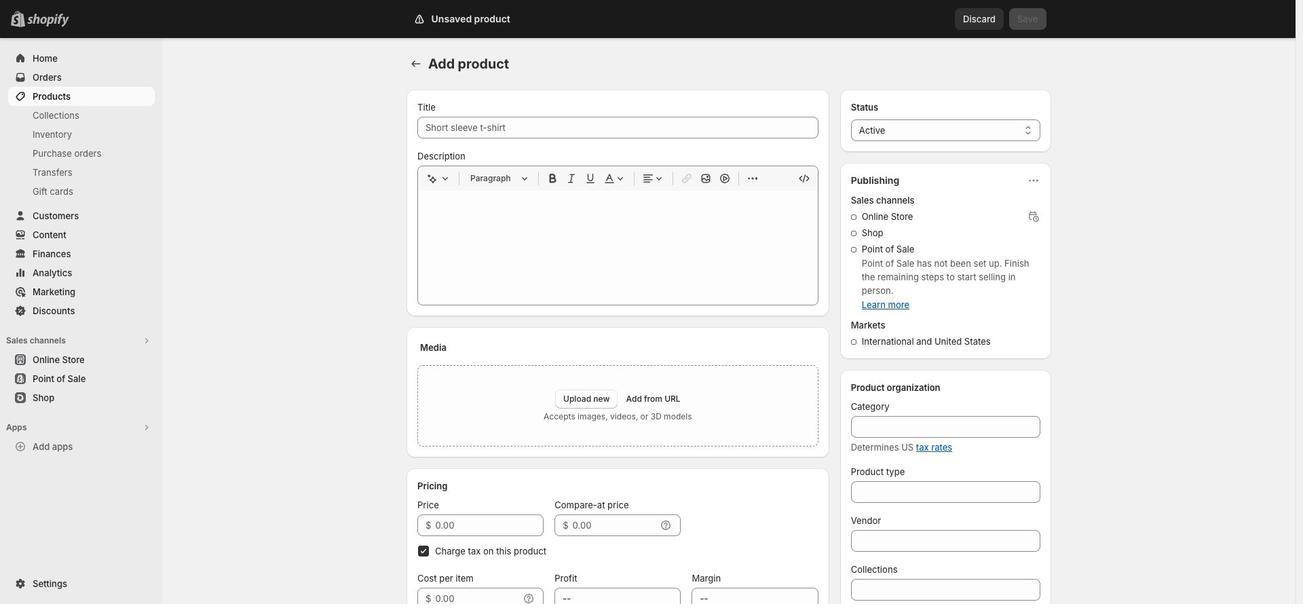 Task type: describe. For each thing, give the bounding box(es) containing it.
shopify image
[[30, 14, 72, 27]]

Short sleeve t-shirt text field
[[417, 117, 818, 138]]



Task type: vqa. For each thing, say whether or not it's contained in the screenshot.
SEARCH COLLECTIONS text box
no



Task type: locate. For each thing, give the bounding box(es) containing it.
0.00 text field
[[435, 588, 519, 604]]

0.00 text field
[[435, 514, 544, 536]]

  text field
[[573, 514, 657, 536]]

None text field
[[555, 588, 681, 604], [692, 588, 818, 604], [555, 588, 681, 604], [692, 588, 818, 604]]

None text field
[[851, 416, 1040, 438], [851, 481, 1040, 503], [851, 530, 1040, 552], [851, 579, 1040, 601], [851, 416, 1040, 438], [851, 481, 1040, 503], [851, 530, 1040, 552], [851, 579, 1040, 601]]



